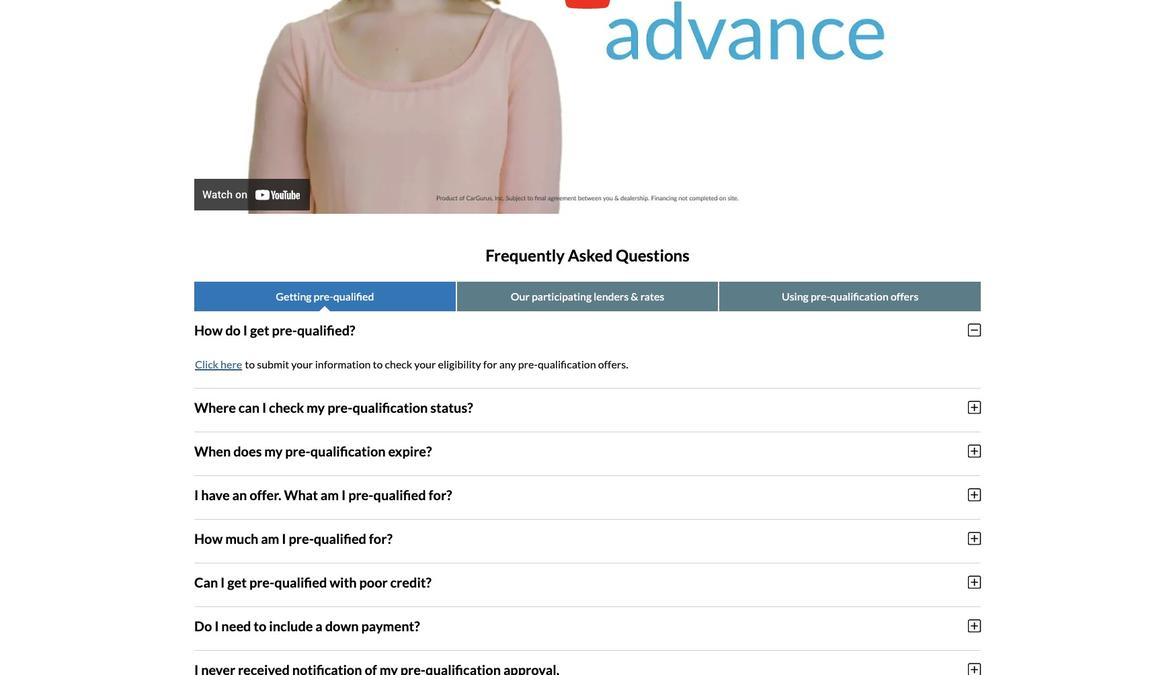 Task type: vqa. For each thing, say whether or not it's contained in the screenshot.
leftmost for?
yes



Task type: locate. For each thing, give the bounding box(es) containing it.
0 horizontal spatial my
[[265, 443, 283, 459]]

1 vertical spatial for?
[[369, 531, 393, 547]]

0 horizontal spatial check
[[269, 399, 304, 416]]

qualified up qualified?
[[334, 290, 374, 303]]

0 horizontal spatial for?
[[369, 531, 393, 547]]

offer.
[[250, 487, 282, 503]]

getting pre-qualified
[[276, 290, 374, 303]]

plus square image inside when does my pre-qualification expire? button
[[968, 444, 981, 459]]

2 plus square image from the top
[[968, 575, 981, 590]]

check right can
[[269, 399, 304, 416]]

my inside button
[[307, 399, 325, 416]]

how inside dropdown button
[[194, 322, 223, 338]]

when
[[194, 443, 231, 459]]

for? up poor
[[369, 531, 393, 547]]

your
[[291, 358, 313, 370], [415, 358, 436, 370]]

offers
[[891, 290, 919, 303]]

include
[[269, 618, 313, 634]]

1 horizontal spatial for?
[[429, 487, 452, 503]]

qualification down where can i check my pre-qualification status?
[[311, 443, 386, 459]]

1 vertical spatial how
[[194, 531, 223, 547]]

qualified up with
[[314, 531, 367, 547]]

how inside button
[[194, 531, 223, 547]]

0 horizontal spatial am
[[261, 531, 279, 547]]

0 horizontal spatial your
[[291, 358, 313, 370]]

0 vertical spatial for?
[[429, 487, 452, 503]]

qualification
[[831, 290, 889, 303], [538, 358, 596, 370], [353, 399, 428, 416], [311, 443, 386, 459]]

to right need
[[254, 618, 267, 634]]

your left eligibility
[[415, 358, 436, 370]]

for
[[484, 358, 498, 370]]

plus square image
[[968, 400, 981, 415], [968, 575, 981, 590], [968, 619, 981, 634], [968, 662, 981, 675]]

plus square image for status?
[[968, 400, 981, 415]]

0 vertical spatial get
[[250, 322, 270, 338]]

qualified inside i have an offer. what am i pre-qualified for? button
[[374, 487, 426, 503]]

check
[[385, 358, 412, 370], [269, 399, 304, 416]]

with
[[330, 574, 357, 590]]

am
[[321, 487, 339, 503], [261, 531, 279, 547]]

where
[[194, 399, 236, 416]]

click here button
[[194, 354, 243, 375]]

pre- inside dropdown button
[[272, 322, 297, 338]]

1 horizontal spatial am
[[321, 487, 339, 503]]

my
[[307, 399, 325, 416], [265, 443, 283, 459]]

information
[[315, 358, 371, 370]]

can
[[239, 399, 260, 416]]

how
[[194, 322, 223, 338], [194, 531, 223, 547]]

1 vertical spatial plus square image
[[968, 488, 981, 502]]

do
[[194, 618, 212, 634]]

our
[[511, 290, 530, 303]]

my right does
[[265, 443, 283, 459]]

for?
[[429, 487, 452, 503], [369, 531, 393, 547]]

0 vertical spatial plus square image
[[968, 444, 981, 459]]

qualified left with
[[275, 574, 327, 590]]

pre- up what
[[285, 443, 311, 459]]

plus square image inside i have an offer. what am i pre-qualified for? button
[[968, 488, 981, 502]]

1 plus square image from the top
[[968, 400, 981, 415]]

plus square image inside 'how much am i pre-qualified for?' button
[[968, 531, 981, 546]]

do i need to include a down payment?
[[194, 618, 420, 634]]

2 vertical spatial plus square image
[[968, 531, 981, 546]]

participating
[[532, 290, 592, 303]]

a
[[316, 618, 323, 634]]

qualified
[[334, 290, 374, 303], [374, 487, 426, 503], [314, 531, 367, 547], [275, 574, 327, 590]]

am right much
[[261, 531, 279, 547]]

1 horizontal spatial your
[[415, 358, 436, 370]]

plus square image inside do i need to include a down payment? button
[[968, 619, 981, 634]]

do i need to include a down payment? button
[[194, 607, 981, 645]]

2 your from the left
[[415, 358, 436, 370]]

i
[[243, 322, 248, 338], [262, 399, 267, 416], [194, 487, 199, 503], [342, 487, 346, 503], [282, 531, 286, 547], [221, 574, 225, 590], [215, 618, 219, 634]]

0 vertical spatial how
[[194, 322, 223, 338]]

1 vertical spatial check
[[269, 399, 304, 416]]

1 vertical spatial my
[[265, 443, 283, 459]]

2 plus square image from the top
[[968, 488, 981, 502]]

qualification inside button
[[353, 399, 428, 416]]

pre- down what
[[289, 531, 314, 547]]

plus square image
[[968, 444, 981, 459], [968, 488, 981, 502], [968, 531, 981, 546]]

2 how from the top
[[194, 531, 223, 547]]

1 your from the left
[[291, 358, 313, 370]]

i have an offer. what am i pre-qualified for? button
[[194, 476, 981, 514]]

pre- right getting
[[314, 290, 334, 303]]

0 vertical spatial my
[[307, 399, 325, 416]]

1 how from the top
[[194, 322, 223, 338]]

get right do at left
[[250, 322, 270, 338]]

pre-
[[314, 290, 334, 303], [811, 290, 831, 303], [272, 322, 297, 338], [518, 358, 538, 370], [328, 399, 353, 416], [285, 443, 311, 459], [349, 487, 374, 503], [289, 531, 314, 547], [249, 574, 275, 590]]

0 vertical spatial am
[[321, 487, 339, 503]]

am right what
[[321, 487, 339, 503]]

qualification up expire?
[[353, 399, 428, 416]]

expire?
[[388, 443, 432, 459]]

pre- right what
[[349, 487, 374, 503]]

get right can
[[228, 574, 247, 590]]

plus square image inside where can i check my pre-qualification status? button
[[968, 400, 981, 415]]

1 plus square image from the top
[[968, 444, 981, 459]]

qualification left offers in the right of the page
[[831, 290, 889, 303]]

0 horizontal spatial get
[[228, 574, 247, 590]]

1 vertical spatial get
[[228, 574, 247, 590]]

1 horizontal spatial my
[[307, 399, 325, 416]]

plus square image for for?
[[968, 531, 981, 546]]

questions
[[616, 246, 690, 265]]

check right the information
[[385, 358, 412, 370]]

how much am i pre-qualified for?
[[194, 531, 393, 547]]

how do i get pre-qualified?
[[194, 322, 356, 338]]

pre- down much
[[249, 574, 275, 590]]

qualified inside getting pre-qualified button
[[334, 290, 374, 303]]

submit
[[257, 358, 289, 370]]

my up when does my pre-qualification expire? in the left of the page
[[307, 399, 325, 416]]

how for how do i get pre-qualified?
[[194, 322, 223, 338]]

to inside button
[[254, 618, 267, 634]]

pre- down the information
[[328, 399, 353, 416]]

1 horizontal spatial get
[[250, 322, 270, 338]]

qualified down expire?
[[374, 487, 426, 503]]

get inside dropdown button
[[250, 322, 270, 338]]

when does my pre-qualification expire?
[[194, 443, 432, 459]]

i inside dropdown button
[[243, 322, 248, 338]]

to
[[245, 358, 255, 370], [373, 358, 383, 370], [254, 618, 267, 634]]

3 plus square image from the top
[[968, 531, 981, 546]]

any
[[500, 358, 516, 370]]

your right submit
[[291, 358, 313, 370]]

how left do at left
[[194, 322, 223, 338]]

credit?
[[391, 574, 432, 590]]

get
[[250, 322, 270, 338], [228, 574, 247, 590]]

1 horizontal spatial check
[[385, 358, 412, 370]]

i inside button
[[262, 399, 267, 416]]

i inside "button"
[[221, 574, 225, 590]]

check inside button
[[269, 399, 304, 416]]

3 plus square image from the top
[[968, 619, 981, 634]]

an
[[232, 487, 247, 503]]

&
[[631, 290, 639, 303]]

pre- inside button
[[328, 399, 353, 416]]

how much am i pre-qualified for? button
[[194, 520, 981, 558]]

here
[[221, 358, 242, 370]]

for? down expire?
[[429, 487, 452, 503]]

much
[[225, 531, 259, 547]]

plus square image inside can i get pre-qualified with poor credit? "button"
[[968, 575, 981, 590]]

how left much
[[194, 531, 223, 547]]

pre- down getting
[[272, 322, 297, 338]]



Task type: describe. For each thing, give the bounding box(es) containing it.
have
[[201, 487, 230, 503]]

can
[[194, 574, 218, 590]]

using pre-qualification offers
[[782, 290, 919, 303]]

payment?
[[362, 618, 420, 634]]

4 plus square image from the top
[[968, 662, 981, 675]]

plus square image for i
[[968, 488, 981, 502]]

how do i get pre-qualified? button
[[194, 311, 981, 349]]

lenders
[[594, 290, 629, 303]]

plus square image for payment?
[[968, 619, 981, 634]]

to right here
[[245, 358, 255, 370]]

where can i check my pre-qualification status? button
[[194, 389, 981, 426]]

status?
[[431, 399, 473, 416]]

using pre-qualification offers button
[[720, 282, 981, 311]]

to right the information
[[373, 358, 383, 370]]

qualification inside frequently asked questions tab list
[[831, 290, 889, 303]]

does
[[234, 443, 262, 459]]

getting pre-qualified button
[[194, 282, 456, 311]]

our participating lenders & rates
[[511, 290, 665, 303]]

can i get pre-qualified with poor credit?
[[194, 574, 432, 590]]

qualified inside 'how much am i pre-qualified for?' button
[[314, 531, 367, 547]]

qualified inside can i get pre-qualified with poor credit? "button"
[[275, 574, 327, 590]]

plus square image for credit?
[[968, 575, 981, 590]]

for? inside 'how much am i pre-qualified for?' button
[[369, 531, 393, 547]]

rates
[[641, 290, 665, 303]]

1 vertical spatial am
[[261, 531, 279, 547]]

eligibility
[[438, 358, 481, 370]]

minus square image
[[968, 323, 981, 338]]

click
[[195, 358, 219, 370]]

what
[[284, 487, 318, 503]]

how for how much am i pre-qualified for?
[[194, 531, 223, 547]]

qualification down how do i get pre-qualified? dropdown button
[[538, 358, 596, 370]]

frequently
[[486, 246, 565, 265]]

when does my pre-qualification expire? button
[[194, 432, 981, 470]]

for? inside i have an offer. what am i pre-qualified for? button
[[429, 487, 452, 503]]

frequently asked questions tab list
[[194, 282, 981, 311]]

getting pre-qualified tab panel
[[194, 311, 981, 675]]

where can i check my pre-qualification status?
[[194, 399, 473, 416]]

can i get pre-qualified with poor credit? button
[[194, 564, 981, 601]]

do
[[225, 322, 241, 338]]

our participating lenders & rates button
[[457, 282, 719, 311]]

using
[[782, 290, 809, 303]]

pre- right using
[[811, 290, 831, 303]]

offers.
[[598, 358, 629, 370]]

pre- inside "button"
[[249, 574, 275, 590]]

get inside "button"
[[228, 574, 247, 590]]

click here to submit your information to check your eligibility for any pre-qualification offers.
[[195, 358, 629, 370]]

0 vertical spatial check
[[385, 358, 412, 370]]

qualified?
[[297, 322, 356, 338]]

frequently asked questions
[[486, 246, 690, 265]]

down
[[325, 618, 359, 634]]

poor
[[360, 574, 388, 590]]

asked
[[568, 246, 613, 265]]

need
[[222, 618, 251, 634]]

my inside button
[[265, 443, 283, 459]]

i have an offer. what am i pre-qualified for?
[[194, 487, 452, 503]]

pre- right any
[[518, 358, 538, 370]]

getting
[[276, 290, 312, 303]]



